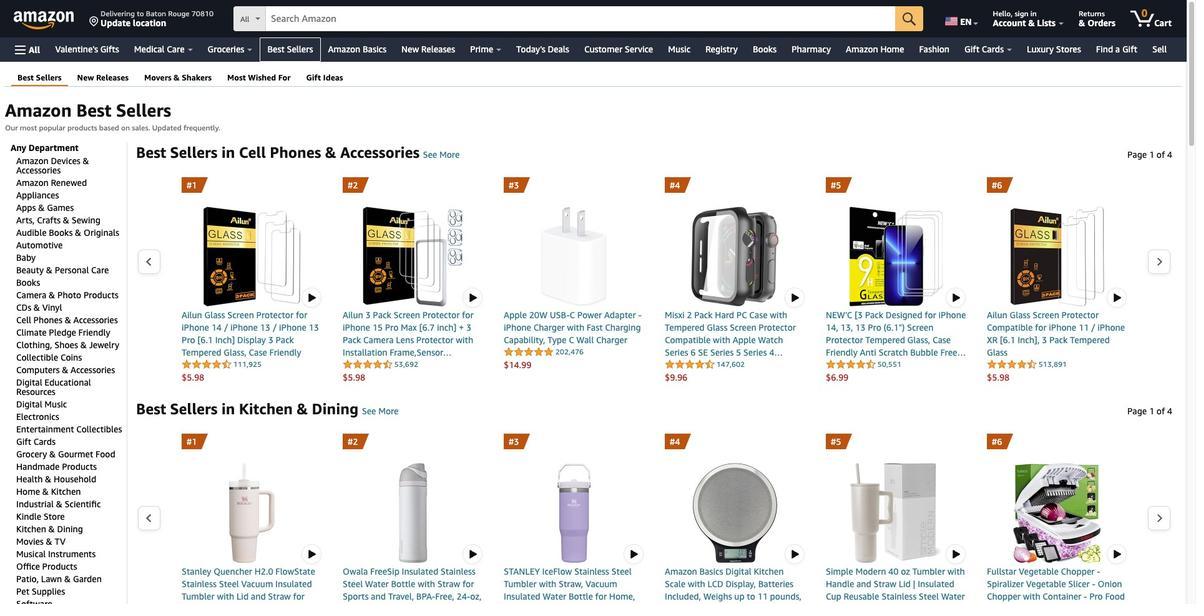 Task type: vqa. For each thing, say whether or not it's contained in the screenshot.


Task type: describe. For each thing, give the bounding box(es) containing it.
page for see
[[1128, 406, 1147, 416]]

#6 for see
[[992, 436, 1002, 447]]

1 horizontal spatial best sellers link
[[260, 37, 321, 62]]

screen inside ailun 3 pack screen protector for iphone 15 pro max [6.7 inch] + 3 pack camera lens protector with installation frame,sensor…
[[394, 310, 420, 320]]

reusable inside stanley iceflow stainless steel tumbler with straw, vacuum insulated water bottle for home, office or car, reusable cup with…
[[558, 604, 593, 604]]

xr
[[987, 335, 998, 345]]

stainless inside owala freesip insulated stainless steel water bottle with straw for sports and travel, bpa-free, 24-oz, shy marshmallow
[[441, 566, 476, 577]]

apple 20w usb-c power adapter - iphone charger with fast charging capability, type c wall charger link
[[504, 309, 644, 347]]

0 horizontal spatial books link
[[16, 277, 40, 288]]

prime link
[[463, 41, 509, 58]]

$5.98 link for frame,sensor…
[[343, 372, 483, 384]]

ailun glass screen protector for iphone 14 / iphone 13 / iphone 13 pro [6.1 inch] display 3 pack tempered glass, case friendly link
[[182, 309, 322, 359]]

best sellers for the bottommost best sellers link
[[17, 72, 62, 82]]

2
[[687, 310, 692, 320]]

straw inside the stanley quencher h2.0 flowstate stainless steel vacuum insulated tumbler with lid and straw for water, iced tea or coffee
[[268, 591, 291, 602]]

lid inside the simple modern 40 oz tumbler with handle and straw lid | insulated cup reusable stainless steel water bottle travel mug cupholder…
[[899, 579, 911, 589]]

#3 for see
[[509, 436, 519, 447]]

0 vertical spatial digital
[[16, 377, 42, 388]]

kitchen inside amazon basics digital kitchen scale with lcd display, batteries included, weighs up to 11 pounds, black and stainless steel
[[754, 566, 784, 577]]

1 for see
[[1149, 406, 1155, 416]]

pharmacy link
[[784, 41, 839, 58]]

insulated inside stanley iceflow stainless steel tumbler with straw, vacuum insulated water bottle for home, office or car, reusable cup with…
[[504, 591, 540, 602]]

car,
[[540, 604, 555, 604]]

glass, inside ailun glass screen protector for iphone 14 / iphone 13 / iphone 13 pro [6.1 inch] display 3 pack tempered glass, case friendly
[[224, 347, 247, 358]]

and inside the simple modern 40 oz tumbler with handle and straw lid | insulated cup reusable stainless steel water bottle travel mug cupholder…
[[857, 579, 872, 589]]

office inside stanley iceflow stainless steel tumbler with straw, vacuum insulated water bottle for home, office or car, reusable cup with…
[[504, 604, 528, 604]]

anti
[[860, 347, 877, 358]]

$6.99 link
[[826, 372, 967, 384]]

sellers down the frequently.
[[170, 144, 218, 161]]

[6.1 inside 'ailun glass screen protector compatible for iphone 11 / iphone xr [6.1 inch], 3 pack tempered glass'
[[1000, 335, 1016, 345]]

for inside the stanley quencher h2.0 flowstate stainless steel vacuum insulated tumbler with lid and straw for water, iced tea or coffee
[[293, 591, 305, 602]]

collectibles
[[76, 424, 122, 435]]

for inside owala freesip insulated stainless steel water bottle with straw for sports and travel, bpa-free, 24-oz, shy marshmallow
[[463, 579, 474, 589]]

gift down en
[[965, 44, 980, 54]]

oz,
[[470, 591, 482, 602]]

steel inside owala freesip insulated stainless steel water bottle with straw for sports and travel, bpa-free, 24-oz, shy marshmallow
[[343, 579, 363, 589]]

tempered inside 'ailun glass screen protector compatible for iphone 11 / iphone xr [6.1 inch], 3 pack tempered glass'
[[1070, 335, 1110, 345]]

amazon for amazon basics
[[328, 44, 360, 54]]

0 vertical spatial books link
[[745, 41, 784, 58]]

13,
[[841, 322, 853, 333]]

3 series from the left
[[744, 347, 767, 358]]

handmade products link
[[16, 461, 97, 472]]

all inside all search field
[[240, 14, 249, 24]]

pack inside misxi 2 pack hard pc case with tempered glass screen protector compatible with apple watch series 6 se series 5 series 4…
[[694, 310, 713, 320]]

our
[[5, 123, 18, 132]]

sell link
[[1145, 41, 1175, 58]]

next image
[[1156, 514, 1163, 523]]

#5 for accessories
[[831, 180, 841, 190]]

+
[[459, 322, 464, 333]]

case inside misxi 2 pack hard pc case with tempered glass screen protector compatible with apple watch series 6 se series 5 series 4…
[[749, 310, 768, 320]]

health & household link
[[16, 474, 96, 485]]

cell inside amazon devices & accessories amazon renewed appliances apps & games arts, crafts & sewing audible books & originals automotive baby beauty & personal care books camera & photo products cds & vinyl cell phones & accessories climate pledge friendly clothing, shoes & jewelry collectible coins computers & accessories digital educational resources digital music electronics entertainment collectibles gift cards grocery & gourmet food handmade products health & household home & kitchen industrial & scientific kindle store kitchen & dining movies & tv musical instruments office products patio, lawn & garden pet supplies
[[16, 315, 31, 325]]

1 vertical spatial new releases
[[77, 72, 129, 82]]

best sellers in cell phones & accessories see more
[[136, 144, 460, 161]]

ideas
[[323, 72, 343, 82]]

next image
[[1156, 257, 1163, 267]]

1 vertical spatial vegetable
[[1026, 579, 1066, 589]]

registry link
[[698, 41, 745, 58]]

patio,
[[16, 574, 39, 584]]

automotive link
[[16, 240, 63, 250]]

with inside amazon basics digital kitchen scale with lcd display, batteries included, weighs up to 11 pounds, black and stainless steel
[[688, 579, 705, 589]]

household
[[54, 474, 96, 485]]

kitchen down 111,925
[[239, 400, 293, 418]]

vacuum inside stanley iceflow stainless steel tumbler with straw, vacuum insulated water bottle for home, office or car, reusable cup with…
[[586, 579, 617, 589]]

luxury stores
[[1027, 44, 1081, 54]]

case inside "new'c [3 pack designed for iphone 14, 13, 13 pro (6.1") screen protector tempered glass, case friendly anti scratch bubble free…"
[[933, 335, 951, 345]]

with down hard
[[713, 335, 731, 345]]

0 vertical spatial new releases link
[[394, 41, 463, 58]]

cell phones & accessories link
[[16, 315, 118, 325]]

iphone inside "new'c [3 pack designed for iphone 14, 13, 13 pro (6.1") screen protector tempered glass, case friendly anti scratch bubble free…"
[[939, 310, 966, 320]]

new'c [3 pack designed for iphone 14, 13, 13 pro (6.1") screen protector tempered glass, case friendly anti scratch bubble free… link
[[826, 309, 967, 359]]

simple modern 40 oz tumbler with handle and straw lid | insulated cup reusable stainless steel water bottle travel mug cupholder… link
[[826, 566, 967, 604]]

11 inside 'ailun glass screen protector compatible for iphone 11 / iphone xr [6.1 inch], 3 pack tempered glass'
[[1079, 322, 1089, 333]]

steel inside the simple modern 40 oz tumbler with handle and straw lid | insulated cup reusable stainless steel water bottle travel mug cupholder…
[[919, 591, 939, 602]]

1 vertical spatial charger
[[596, 335, 627, 345]]

1 horizontal spatial cell
[[239, 144, 266, 161]]

#6 for accessories
[[992, 180, 1002, 190]]

water inside stanley iceflow stainless steel tumbler with straw, vacuum insulated water bottle for home, office or car, reusable cup with…
[[543, 591, 567, 602]]

protector inside 'ailun glass screen protector compatible for iphone 11 / iphone xr [6.1 inch], 3 pack tempered glass'
[[1062, 310, 1099, 320]]

for inside ailun glass screen protector for iphone 14 / iphone 13 / iphone 13 pro [6.1 inch] display 3 pack tempered glass, case friendly
[[296, 310, 307, 320]]

#2 for see
[[348, 436, 358, 447]]

with inside fullstar vegetable chopper - spiralizer vegetable slicer - onion chopper with container - pro food chopper - slicer dicer cutter - (4…
[[1023, 591, 1041, 602]]

gift left ideas
[[306, 72, 321, 82]]

ailun 3 pack screen protector for iphone 15 pro max [6.7 inch] + 3 pack camera lens protector with installation frame,sensor… link
[[343, 309, 483, 359]]

see more link for see
[[362, 406, 399, 416]]

2 vertical spatial products
[[42, 561, 77, 572]]

tempered inside ailun glass screen protector for iphone 14 / iphone 13 / iphone 13 pro [6.1 inch] display 3 pack tempered glass, case friendly
[[182, 347, 221, 358]]

straw for stainless
[[874, 579, 897, 589]]

deals
[[548, 44, 569, 54]]

groceries link
[[200, 41, 260, 58]]

- down spiralizer
[[1023, 604, 1027, 604]]

musical instruments link
[[16, 549, 96, 559]]

1 vertical spatial slicer
[[1029, 604, 1050, 604]]

clothing,
[[16, 340, 52, 350]]

max
[[401, 322, 417, 333]]

and inside the stanley quencher h2.0 flowstate stainless steel vacuum insulated tumbler with lid and straw for water, iced tea or coffee
[[251, 591, 266, 602]]

power
[[577, 310, 602, 320]]

with inside the simple modern 40 oz tumbler with handle and straw lid | insulated cup reusable stainless steel water bottle travel mug cupholder…
[[948, 566, 965, 577]]

0 horizontal spatial releases
[[96, 72, 129, 82]]

iceflow
[[542, 566, 572, 577]]

2 series from the left
[[710, 347, 734, 358]]

sellers inside amazon best sellers our most popular products based on sales.  updated frequently.
[[116, 100, 171, 121]]

or inside stanley iceflow stainless steel tumbler with straw, vacuum insulated water bottle for home, office or car, reusable cup with…
[[530, 604, 538, 604]]

apple 20w usb-c power adapter - iphone charger with fast charging capability, type c wall charger image
[[504, 207, 644, 307]]

screen inside 'ailun glass screen protector compatible for iphone 11 / iphone xr [6.1 inch], 3 pack tempered glass'
[[1033, 310, 1060, 320]]

pharmacy
[[792, 44, 831, 54]]

1 vertical spatial c
[[569, 335, 574, 345]]

arts, crafts & sewing link
[[16, 215, 100, 225]]

tree containing any department
[[11, 142, 127, 604]]

- up cutter
[[1084, 591, 1087, 602]]

11 inside amazon basics digital kitchen scale with lcd display, batteries included, weighs up to 11 pounds, black and stainless steel
[[758, 591, 768, 602]]

amazon up appliances "link" on the top
[[16, 177, 49, 188]]

department
[[29, 142, 79, 153]]

3 up installation
[[366, 310, 371, 320]]

amazon for amazon home
[[846, 44, 878, 54]]

digital educational resources link
[[16, 377, 91, 397]]

frame,sensor…
[[390, 347, 452, 358]]

see inside best sellers in cell phones & accessories see more
[[423, 149, 437, 160]]

bottle inside the simple modern 40 oz tumbler with handle and straw lid | insulated cup reusable stainless steel water bottle travel mug cupholder…
[[826, 604, 850, 604]]

protector inside misxi 2 pack hard pc case with tempered glass screen protector compatible with apple watch series 6 se series 5 series 4…
[[759, 322, 796, 333]]

compatible inside 'ailun glass screen protector compatible for iphone 11 / iphone xr [6.1 inch], 3 pack tempered glass'
[[987, 322, 1033, 333]]

#3 for accessories
[[509, 180, 519, 190]]

2 / from the left
[[273, 322, 277, 333]]

misxi 2 pack hard pc case with tempered glass screen protector compatible with apple watch series 6 se series 5 series 4 44mm image
[[665, 207, 805, 307]]

for
[[278, 72, 291, 82]]

valentine's
[[55, 44, 98, 54]]

of for see
[[1157, 406, 1165, 416]]

1 horizontal spatial books
[[49, 227, 73, 238]]

gourmet
[[58, 449, 93, 460]]

musical
[[16, 549, 46, 559]]

bottle inside owala freesip insulated stainless steel water bottle with straw for sports and travel, bpa-free, 24-oz, shy marshmallow
[[391, 579, 416, 589]]

protector inside ailun glass screen protector for iphone 14 / iphone 13 / iphone 13 pro [6.1 inch] display 3 pack tempered glass, case friendly
[[256, 310, 294, 320]]

today's deals link
[[509, 41, 577, 58]]

returns & orders
[[1079, 9, 1116, 28]]

0 horizontal spatial new releases link
[[77, 72, 129, 82]]

inch]
[[437, 322, 457, 333]]

coffee
[[254, 604, 280, 604]]

water,
[[182, 604, 207, 604]]

glass up inch],
[[1010, 310, 1031, 320]]

all inside all button
[[29, 44, 40, 55]]

for inside ailun 3 pack screen protector for iphone 15 pro max [6.7 inch] + 3 pack camera lens protector with installation frame,sensor…
[[462, 310, 474, 320]]

all button
[[9, 37, 46, 62]]

basics for amazon basics
[[363, 44, 387, 54]]

location
[[133, 17, 166, 28]]

simple modern 40 oz tumbler with handle and straw lid | insulated cup reusable stainless steel water bottle travel mug cupholder…
[[826, 566, 965, 604]]

2 13 from the left
[[309, 322, 319, 333]]

tumbler inside the stanley quencher h2.0 flowstate stainless steel vacuum insulated tumbler with lid and straw for water, iced tea or coffee
[[182, 591, 215, 602]]

pack up installation
[[343, 335, 361, 345]]

none submit inside all search field
[[895, 6, 924, 31]]

usb-
[[550, 310, 570, 320]]

medical
[[134, 44, 165, 54]]

#2 for accessories
[[348, 180, 358, 190]]

#1 for cell
[[187, 180, 197, 190]]

new'c
[[826, 310, 852, 320]]

53,692
[[395, 360, 418, 369]]

protector up inch]
[[423, 310, 460, 320]]

friendly inside amazon devices & accessories amazon renewed appliances apps & games arts, crafts & sewing audible books & originals automotive baby beauty & personal care books camera & photo products cds & vinyl cell phones & accessories climate pledge friendly clothing, shoes & jewelry collectible coins computers & accessories digital educational resources digital music electronics entertainment collectibles gift cards grocery & gourmet food handmade products health & household home & kitchen industrial & scientific kindle store kitchen & dining movies & tv musical instruments office products patio, lawn & garden pet supplies
[[78, 327, 110, 338]]

amazon for amazon devices & accessories amazon renewed appliances apps & games arts, crafts & sewing audible books & originals automotive baby beauty & personal care books camera & photo products cds & vinyl cell phones & accessories climate pledge friendly clothing, shoes & jewelry collectible coins computers & accessories digital educational resources digital music electronics entertainment collectibles gift cards grocery & gourmet food handmade products health & household home & kitchen industrial & scientific kindle store kitchen & dining movies & tv musical instruments office products patio, lawn & garden pet supplies
[[16, 155, 49, 166]]

1 vertical spatial digital
[[16, 399, 42, 410]]

of for accessories
[[1157, 149, 1165, 160]]

iphone inside ailun 3 pack screen protector for iphone 15 pro max [6.7 inch] + 3 pack camera lens protector with installation frame,sensor…
[[343, 322, 370, 333]]

pack inside "new'c [3 pack designed for iphone 14, 13, 13 pro (6.1") screen protector tempered glass, case friendly anti scratch bubble free…"
[[865, 310, 884, 320]]

friendly inside ailun glass screen protector for iphone 14 / iphone 13 / iphone 13 pro [6.1 inch] display 3 pack tempered glass, case friendly
[[269, 347, 301, 358]]

0 vertical spatial charger
[[534, 322, 565, 333]]

0 vertical spatial c
[[570, 310, 575, 320]]

stanley
[[504, 566, 540, 577]]

3 inside ailun glass screen protector for iphone 14 / iphone 13 / iphone 13 pro [6.1 inch] display 3 pack tempered glass, case friendly
[[268, 335, 273, 345]]

All search field
[[234, 6, 924, 32]]

sellers down all button
[[36, 72, 62, 82]]

1 horizontal spatial phones
[[270, 144, 321, 161]]

stainless inside the simple modern 40 oz tumbler with handle and straw lid | insulated cup reusable stainless steel water bottle travel mug cupholder…
[[882, 591, 917, 602]]

0 horizontal spatial books
[[16, 277, 40, 288]]

free,
[[435, 591, 454, 602]]

lawn
[[41, 574, 62, 584]]

with inside stanley iceflow stainless steel tumbler with straw, vacuum insulated water bottle for home, office or car, reusable cup with…
[[539, 579, 557, 589]]

3 right +
[[466, 322, 472, 333]]

dining inside amazon devices & accessories amazon renewed appliances apps & games arts, crafts & sewing audible books & originals automotive baby beauty & personal care books camera & photo products cds & vinyl cell phones & accessories climate pledge friendly clothing, shoes & jewelry collectible coins computers & accessories digital educational resources digital music electronics entertainment collectibles gift cards grocery & gourmet food handmade products health & household home & kitchen industrial & scientific kindle store kitchen & dining movies & tv musical instruments office products patio, lawn & garden pet supplies
[[57, 524, 83, 534]]

find a gift link
[[1089, 41, 1145, 58]]

tempered inside "new'c [3 pack designed for iphone 14, 13, 13 pro (6.1") screen protector tempered glass, case friendly anti scratch bubble free…"
[[866, 335, 905, 345]]

apps & games link
[[16, 202, 74, 213]]

baby link
[[16, 252, 36, 263]]

0 vertical spatial chopper
[[1061, 566, 1095, 577]]

page for accessories
[[1128, 149, 1147, 160]]

steel inside the stanley quencher h2.0 flowstate stainless steel vacuum insulated tumbler with lid and straw for water, iced tea or coffee
[[219, 579, 239, 589]]

releases inside navigation navigation
[[421, 44, 455, 54]]

dicer
[[1053, 604, 1073, 604]]

marshmallow
[[360, 604, 413, 604]]

up
[[734, 591, 745, 602]]

books inside navigation navigation
[[753, 44, 777, 54]]

protector down [6.7
[[416, 335, 454, 345]]

sellers down 111,925 link
[[170, 400, 218, 418]]

included,
[[665, 591, 701, 602]]

weighs
[[703, 591, 732, 602]]

amazon for amazon best sellers our most popular products based on sales.  updated frequently.
[[5, 100, 72, 121]]

1 / from the left
[[224, 322, 228, 333]]

202,476 link
[[504, 346, 584, 358]]

ailun glass screen protector for iphone 14 / iphone 13 / iphone 13 pro [6.1 inch] display 3 pack tempered glass, case friendly
[[182, 310, 319, 358]]

0 horizontal spatial gift cards link
[[16, 436, 56, 447]]

3 $5.98 link from the left
[[987, 372, 1128, 384]]

new'c [3 pack designed for iphone 14, 13, 13 pro (6.1") screen protector tempered glass, case friendly anti scratch bubble fr image
[[826, 207, 967, 307]]

2 vertical spatial chopper
[[987, 604, 1021, 604]]

games
[[47, 202, 74, 213]]

new'c [3 pack designed for iphone 14, 13, 13 pro (6.1") screen protector tempered glass, case friendly anti scratch bubble free…
[[826, 310, 966, 358]]

kitchen up movies
[[16, 524, 46, 534]]

and inside amazon basics digital kitchen scale with lcd display, batteries included, weighs up to 11 pounds, black and stainless steel
[[688, 604, 703, 604]]

1 horizontal spatial dining
[[312, 400, 359, 418]]

glass inside misxi 2 pack hard pc case with tempered glass screen protector compatible with apple watch series 6 se series 5 series 4…
[[707, 322, 728, 333]]

friendly inside "new'c [3 pack designed for iphone 14, 13, 13 pro (6.1") screen protector tempered glass, case friendly anti scratch bubble free…"
[[826, 347, 858, 358]]

with up watch
[[770, 310, 788, 320]]

best sellers for rightmost best sellers link
[[267, 44, 313, 54]]

collectible coins link
[[16, 352, 82, 363]]

pro inside ailun glass screen protector for iphone 14 / iphone 13 / iphone 13 pro [6.1 inch] display 3 pack tempered glass, case friendly
[[182, 335, 195, 345]]

$9.96 link
[[665, 372, 805, 384]]

cart
[[1155, 17, 1172, 28]]

amazon devices & accessories link
[[16, 155, 89, 175]]

glass down xr
[[987, 347, 1008, 358]]

wall
[[577, 335, 594, 345]]

gift cards
[[965, 44, 1004, 54]]

15
[[373, 322, 383, 333]]

see more link for accessories
[[423, 149, 460, 160]]

customer
[[584, 44, 623, 54]]

today's
[[516, 44, 546, 54]]

stanley quencher h2.0 flowstate stainless steel vacuum insulated tumbler with lid and straw for water, iced tea or coffee link
[[182, 566, 322, 604]]

scratch
[[879, 347, 908, 358]]

list for see
[[161, 434, 1148, 604]]

updated
[[152, 123, 182, 132]]

computers & accessories link
[[16, 365, 115, 375]]

$5.98 link for glass,
[[182, 372, 322, 384]]

camera & photo products link
[[16, 290, 119, 300]]

4…
[[769, 347, 783, 358]]

with inside owala freesip insulated stainless steel water bottle with straw for sports and travel, bpa-free, 24-oz, shy marshmallow
[[418, 579, 435, 589]]

1 vertical spatial chopper
[[987, 591, 1021, 602]]

stanley iceflow stainless steel tumbler with straw, vacuum insulated water bottle for home, office or car, reusable cup with…
[[504, 566, 639, 604]]

medical care
[[134, 44, 185, 54]]

amazon best sellers our most popular products based on sales.  updated frequently.
[[5, 100, 220, 132]]

- left onion
[[1092, 579, 1096, 589]]



Task type: locate. For each thing, give the bounding box(es) containing it.
books link
[[745, 41, 784, 58], [16, 277, 40, 288]]

1 horizontal spatial all
[[240, 14, 249, 24]]

0 horizontal spatial /
[[224, 322, 228, 333]]

None submit
[[895, 6, 924, 31]]

ailun inside ailun glass screen protector for iphone 14 / iphone 13 / iphone 13 pro [6.1 inch] display 3 pack tempered glass, case friendly
[[182, 310, 202, 320]]

0 horizontal spatial best sellers
[[17, 72, 62, 82]]

[6.1 inside ailun glass screen protector for iphone 14 / iphone 13 / iphone 13 pro [6.1 inch] display 3 pack tempered glass, case friendly
[[197, 335, 213, 345]]

1 vertical spatial 1
[[1149, 406, 1155, 416]]

protector inside "new'c [3 pack designed for iphone 14, 13, 13 pro (6.1") screen protector tempered glass, case friendly anti scratch bubble free…"
[[826, 335, 863, 345]]

2 vacuum from the left
[[586, 579, 617, 589]]

with inside ailun 3 pack screen protector for iphone 15 pro max [6.7 inch] + 3 pack camera lens protector with installation frame,sensor…
[[456, 335, 473, 345]]

1 or from the left
[[244, 604, 252, 604]]

#5
[[831, 180, 841, 190], [831, 436, 841, 447]]

group containing amazon devices & accessories
[[16, 153, 127, 604]]

previous image for best sellers in cell phones & accessories
[[145, 257, 152, 267]]

0 vertical spatial dining
[[312, 400, 359, 418]]

ailun glass screen protector compatible for iphone 11 / iphone xr [6.1 inch], 3 pack tempered glass image
[[987, 207, 1128, 307]]

gift right a
[[1123, 44, 1138, 54]]

charger up 'type'
[[534, 322, 565, 333]]

apple left 20w
[[504, 310, 527, 320]]

designed
[[886, 310, 923, 320]]

with inside apple 20w usb-c power adapter - iphone charger with fast charging capability, type c wall charger
[[567, 322, 585, 333]]

3 $5.98 from the left
[[987, 372, 1010, 383]]

sellers up for at the left top of the page
[[287, 44, 313, 54]]

1 horizontal spatial home
[[881, 44, 904, 54]]

4 for accessories
[[1167, 149, 1173, 160]]

and down included,
[[688, 604, 703, 604]]

1 previous image from the top
[[145, 257, 152, 267]]

1 #3 from the top
[[509, 180, 519, 190]]

vacuum inside the stanley quencher h2.0 flowstate stainless steel vacuum insulated tumbler with lid and straw for water, iced tea or coffee
[[241, 579, 273, 589]]

0 horizontal spatial water
[[365, 579, 389, 589]]

0 vertical spatial gift cards link
[[957, 41, 1020, 58]]

best sellers link down all button
[[17, 72, 62, 82]]

best
[[267, 44, 285, 54], [17, 72, 34, 82], [76, 100, 111, 121], [136, 144, 166, 161], [136, 400, 166, 418]]

iphone inside apple 20w usb-c power adapter - iphone charger with fast charging capability, type c wall charger
[[504, 322, 531, 333]]

best sellers down all button
[[17, 72, 62, 82]]

friendly up jewelry on the left bottom
[[78, 327, 110, 338]]

glass inside ailun glass screen protector for iphone 14 / iphone 13 / iphone 13 pro [6.1 inch] display 3 pack tempered glass, case friendly
[[204, 310, 225, 320]]

water up car,
[[543, 591, 567, 602]]

amazon devices & accessories amazon renewed appliances apps & games arts, crafts & sewing audible books & originals automotive baby beauty & personal care books camera & photo products cds & vinyl cell phones & accessories climate pledge friendly clothing, shoes & jewelry collectible coins computers & accessories digital educational resources digital music electronics entertainment collectibles gift cards grocery & gourmet food handmade products health & household home & kitchen industrial & scientific kindle store kitchen & dining movies & tv musical instruments office products patio, lawn & garden pet supplies
[[16, 155, 122, 597]]

1 1 from the top
[[1149, 149, 1155, 160]]

0 horizontal spatial ailun
[[182, 310, 202, 320]]

stainless up straw,
[[574, 566, 609, 577]]

1 vertical spatial see
[[362, 406, 376, 416]]

office inside amazon devices & accessories amazon renewed appliances apps & games arts, crafts & sewing audible books & originals automotive baby beauty & personal care books camera & photo products cds & vinyl cell phones & accessories climate pledge friendly clothing, shoes & jewelry collectible coins computers & accessories digital educational resources digital music electronics entertainment collectibles gift cards grocery & gourmet food handmade products health & household home & kitchen industrial & scientific kindle store kitchen & dining movies & tv musical instruments office products patio, lawn & garden pet supplies
[[16, 561, 40, 572]]

0 horizontal spatial office
[[16, 561, 40, 572]]

2 ailun from the left
[[343, 310, 363, 320]]

tumbler up water,
[[182, 591, 215, 602]]

1 horizontal spatial 11
[[1079, 322, 1089, 333]]

2 #1 from the top
[[187, 436, 197, 447]]

cup inside the simple modern 40 oz tumbler with handle and straw lid | insulated cup reusable stainless steel water bottle travel mug cupholder…
[[826, 591, 842, 602]]

automotive
[[16, 240, 63, 250]]

0 vertical spatial new releases
[[401, 44, 455, 54]]

1 #1 from the top
[[187, 180, 197, 190]]

phones inside amazon devices & accessories amazon renewed appliances apps & games arts, crafts & sewing audible books & originals automotive baby beauty & personal care books camera & photo products cds & vinyl cell phones & accessories climate pledge friendly clothing, shoes & jewelry collectible coins computers & accessories digital educational resources digital music electronics entertainment collectibles gift cards grocery & gourmet food handmade products health & household home & kitchen industrial & scientific kindle store kitchen & dining movies & tv musical instruments office products patio, lawn & garden pet supplies
[[33, 315, 62, 325]]

0 vertical spatial see more link
[[423, 149, 460, 160]]

stanley quencher h2.0 flowstate stainless steel vacuum insulated tumbler with lid and straw for water, iced tea or coffee image
[[182, 463, 322, 563]]

stanley quencher h2.0 flowstate stainless steel vacuum insulated tumbler with lid and straw for water, iced tea or coffee
[[182, 566, 315, 604]]

ailun inside 'ailun glass screen protector compatible for iphone 11 / iphone xr [6.1 inch], 3 pack tempered glass'
[[987, 310, 1008, 320]]

cards inside amazon devices & accessories amazon renewed appliances apps & games arts, crafts & sewing audible books & originals automotive baby beauty & personal care books camera & photo products cds & vinyl cell phones & accessories climate pledge friendly clothing, shoes & jewelry collectible coins computers & accessories digital educational resources digital music electronics entertainment collectibles gift cards grocery & gourmet food handmade products health & household home & kitchen industrial & scientific kindle store kitchen & dining movies & tv musical instruments office products patio, lawn & garden pet supplies
[[34, 436, 56, 447]]

accessories
[[340, 144, 420, 161], [16, 165, 61, 175], [73, 315, 118, 325], [71, 365, 115, 375]]

screen up inch],
[[1033, 310, 1060, 320]]

0 horizontal spatial lid
[[237, 591, 249, 602]]

new releases left prime
[[401, 44, 455, 54]]

screen down pc
[[730, 322, 757, 333]]

0 horizontal spatial [6.1
[[197, 335, 213, 345]]

with left the fullstar
[[948, 566, 965, 577]]

1 vertical spatial new
[[77, 72, 94, 82]]

1 vertical spatial compatible
[[665, 335, 711, 345]]

1 horizontal spatial office
[[504, 604, 528, 604]]

1 #5 from the top
[[831, 180, 841, 190]]

- left (4…
[[1102, 604, 1106, 604]]

friendly up best sellers in kitchen & dining see more
[[269, 347, 301, 358]]

0 vertical spatial of
[[1157, 149, 1165, 160]]

4
[[1167, 149, 1173, 160], [1167, 406, 1173, 416]]

1 series from the left
[[665, 347, 688, 358]]

camera inside amazon devices & accessories amazon renewed appliances apps & games arts, crafts & sewing audible books & originals automotive baby beauty & personal care books camera & photo products cds & vinyl cell phones & accessories climate pledge friendly clothing, shoes & jewelry collectible coins computers & accessories digital educational resources digital music electronics entertainment collectibles gift cards grocery & gourmet food handmade products health & household home & kitchen industrial & scientific kindle store kitchen & dining movies & tv musical instruments office products patio, lawn & garden pet supplies
[[16, 290, 46, 300]]

baby
[[16, 252, 36, 263]]

rouge
[[168, 9, 190, 18]]

- right adapter
[[638, 310, 642, 320]]

0 horizontal spatial straw
[[268, 591, 291, 602]]

pet
[[16, 586, 29, 597]]

with
[[770, 310, 788, 320], [567, 322, 585, 333], [456, 335, 473, 345], [713, 335, 731, 345], [948, 566, 965, 577], [418, 579, 435, 589], [539, 579, 557, 589], [688, 579, 705, 589], [217, 591, 234, 602], [1023, 591, 1041, 602]]

en
[[960, 16, 972, 27]]

- up onion
[[1097, 566, 1101, 577]]

installation
[[343, 347, 387, 358]]

2 of from the top
[[1157, 406, 1165, 416]]

4 for see
[[1167, 406, 1173, 416]]

1 page from the top
[[1128, 149, 1147, 160]]

lens
[[396, 335, 414, 345]]

0 vertical spatial reusable
[[844, 591, 879, 602]]

Search Amazon text field
[[266, 7, 895, 31]]

ailun up xr
[[987, 310, 1008, 320]]

0 vertical spatial releases
[[421, 44, 455, 54]]

with up the bpa-
[[418, 579, 435, 589]]

reusable down straw,
[[558, 604, 593, 604]]

2 #6 from the top
[[992, 436, 1002, 447]]

baton
[[146, 9, 166, 18]]

tv
[[55, 536, 65, 547]]

0 vertical spatial all
[[240, 14, 249, 24]]

list for accessories
[[161, 177, 1148, 384]]

care
[[167, 44, 185, 54], [91, 265, 109, 275]]

2 vertical spatial books
[[16, 277, 40, 288]]

1 of from the top
[[1157, 149, 1165, 160]]

2 page 1 of 4 from the top
[[1128, 406, 1173, 416]]

camera down 15
[[363, 335, 394, 345]]

products up patio, lawn & garden link at the left bottom of the page
[[42, 561, 77, 572]]

1 vertical spatial music
[[45, 399, 67, 410]]

1 horizontal spatial gift cards link
[[957, 41, 1020, 58]]

digital
[[16, 377, 42, 388], [16, 399, 42, 410], [726, 566, 752, 577]]

0 vertical spatial #4
[[670, 180, 680, 190]]

0 horizontal spatial home
[[16, 486, 40, 497]]

1 13 from the left
[[260, 322, 270, 333]]

2 horizontal spatial straw
[[874, 579, 897, 589]]

simple modern 40 oz tumbler with handle and straw lid | insulated cup reusable stainless steel water bottle travel mug cuphol image
[[826, 463, 967, 563]]

$5.98 for tempered
[[182, 372, 204, 383]]

releases left prime
[[421, 44, 455, 54]]

0 vertical spatial cup
[[826, 591, 842, 602]]

1 vertical spatial books
[[49, 227, 73, 238]]

coins
[[60, 352, 82, 363]]

tempered right inch],
[[1070, 335, 1110, 345]]

with up included,
[[688, 579, 705, 589]]

0 horizontal spatial vacuum
[[241, 579, 273, 589]]

0 horizontal spatial new
[[77, 72, 94, 82]]

0 vertical spatial #2
[[348, 180, 358, 190]]

digital inside amazon basics digital kitchen scale with lcd display, batteries included, weighs up to 11 pounds, black and stainless steel
[[726, 566, 752, 577]]

music inside amazon devices & accessories amazon renewed appliances apps & games arts, crafts & sewing audible books & originals automotive baby beauty & personal care books camera & photo products cds & vinyl cell phones & accessories climate pledge friendly clothing, shoes & jewelry collectible coins computers & accessories digital educational resources digital music electronics entertainment collectibles gift cards grocery & gourmet food handmade products health & household home & kitchen industrial & scientific kindle store kitchen & dining movies & tv musical instruments office products patio, lawn & garden pet supplies
[[45, 399, 67, 410]]

photo
[[57, 290, 81, 300]]

more inside best sellers in cell phones & accessories see more
[[440, 149, 460, 160]]

c
[[570, 310, 575, 320], [569, 335, 574, 345]]

gift cards link down account
[[957, 41, 1020, 58]]

gift up grocery at the bottom left of the page
[[16, 436, 31, 447]]

$14.99 link
[[504, 359, 644, 372]]

pro right 15
[[385, 322, 399, 333]]

stainless inside stanley iceflow stainless steel tumbler with straw, vacuum insulated water bottle for home, office or car, reusable cup with…
[[574, 566, 609, 577]]

and inside owala freesip insulated stainless steel water bottle with straw for sports and travel, bpa-free, 24-oz, shy marshmallow
[[371, 591, 386, 602]]

insulated up the bpa-
[[402, 566, 438, 577]]

hard
[[715, 310, 734, 320]]

3 / from the left
[[1091, 322, 1096, 333]]

books down arts, crafts & sewing link
[[49, 227, 73, 238]]

2 horizontal spatial books
[[753, 44, 777, 54]]

best sellers link up for at the left top of the page
[[260, 37, 321, 62]]

food inside amazon devices & accessories amazon renewed appliances apps & games arts, crafts & sewing audible books & originals automotive baby beauty & personal care books camera & photo products cds & vinyl cell phones & accessories climate pledge friendly clothing, shoes & jewelry collectible coins computers & accessories digital educational resources digital music electronics entertainment collectibles gift cards grocery & gourmet food handmade products health & household home & kitchen industrial & scientific kindle store kitchen & dining movies & tv musical instruments office products patio, lawn & garden pet supplies
[[96, 449, 115, 460]]

24-
[[457, 591, 470, 602]]

steel up 'cupholder…'
[[919, 591, 939, 602]]

tree item
[[16, 596, 127, 604]]

fullstar vegetable chopper - spiralizer vegetable slicer - onion chopper with container - pro food chopper - slicer dicer cut image
[[987, 463, 1128, 563]]

0
[[1142, 7, 1148, 19]]

of
[[1157, 149, 1165, 160], [1157, 406, 1165, 416]]

camera inside ailun 3 pack screen protector for iphone 15 pro max [6.7 inch] + 3 pack camera lens protector with installation frame,sensor…
[[363, 335, 394, 345]]

14
[[211, 322, 222, 333]]

see inside best sellers in kitchen & dining see more
[[362, 406, 376, 416]]

bottle down straw,
[[569, 591, 593, 602]]

sellers inside navigation navigation
[[287, 44, 313, 54]]

protector up 513,891
[[1062, 310, 1099, 320]]

1 vertical spatial cup
[[595, 604, 611, 604]]

1 horizontal spatial slicer
[[1069, 579, 1090, 589]]

case down the "display"
[[249, 347, 267, 358]]

2 list from the top
[[161, 434, 1148, 604]]

0 vertical spatial vegetable
[[1019, 566, 1059, 577]]

1 vertical spatial products
[[62, 461, 97, 472]]

#4 for accessories
[[670, 180, 680, 190]]

1 vertical spatial best sellers
[[17, 72, 62, 82]]

1 vertical spatial dining
[[57, 524, 83, 534]]

tumbler for water
[[504, 579, 537, 589]]

1 vertical spatial releases
[[96, 72, 129, 82]]

1 [6.1 from the left
[[197, 335, 213, 345]]

1 vertical spatial reusable
[[558, 604, 593, 604]]

with down spiralizer
[[1023, 591, 1041, 602]]

amazon home link
[[839, 41, 912, 58]]

educational
[[45, 377, 91, 388]]

sign
[[1015, 9, 1029, 18]]

2 $5.98 from the left
[[343, 372, 365, 383]]

$5.98
[[182, 372, 204, 383], [343, 372, 365, 383], [987, 372, 1010, 383]]

tempered up 111,925 link
[[182, 347, 221, 358]]

entertainment collectibles link
[[16, 424, 122, 435]]

steel down up
[[743, 604, 763, 604]]

with up 'wall'
[[567, 322, 585, 333]]

amazon for amazon basics digital kitchen scale with lcd display, batteries included, weighs up to 11 pounds, black and stainless steel
[[665, 566, 697, 577]]

1 vertical spatial 11
[[758, 591, 768, 602]]

2 previous image from the top
[[145, 514, 152, 523]]

lcd
[[708, 579, 724, 589]]

0 horizontal spatial all
[[29, 44, 40, 55]]

owala freesip insulated stainless steel water bottle with straw for sports and travel, bpa-free, 24-oz, shy marshmallow link
[[343, 566, 483, 604]]

ailun for ailun glass screen protector for iphone 14 / iphone 13 / iphone 13 pro [6.1 inch] display 3 pack tempered glass, case friendly
[[182, 310, 202, 320]]

pro up cutter
[[1090, 591, 1103, 602]]

in for best sellers in kitchen & dining
[[221, 400, 235, 418]]

amazon basics digital kitchen scale with lcd display, batteries included, weighs up to 11 pounds, black and stainless steel image
[[665, 463, 805, 563]]

amazon basics digital kitchen scale with lcd display, batteries included, weighs up to 11 pounds, black and stainless steel link
[[665, 566, 805, 604]]

2 #5 from the top
[[831, 436, 841, 447]]

customer service
[[584, 44, 653, 54]]

stainless up 24-
[[441, 566, 476, 577]]

pro inside ailun 3 pack screen protector for iphone 15 pro max [6.7 inch] + 3 pack camera lens protector with installation frame,sensor…
[[385, 322, 399, 333]]

cards inside navigation navigation
[[982, 44, 1004, 54]]

navigation navigation
[[0, 0, 1196, 604]]

1 vertical spatial #4
[[670, 436, 680, 447]]

on
[[121, 123, 130, 132]]

tempered down 2
[[665, 322, 705, 333]]

kitchen
[[239, 400, 293, 418], [51, 486, 81, 497], [16, 524, 46, 534], [754, 566, 784, 577]]

best inside navigation navigation
[[267, 44, 285, 54]]

shakers
[[182, 72, 212, 82]]

1 for accessories
[[1149, 149, 1155, 160]]

1 #6 from the top
[[992, 180, 1002, 190]]

page 1 of 4 for see
[[1128, 406, 1173, 416]]

misxi 2 pack hard pc case with tempered glass screen protector compatible with apple watch series 6 se series 5 series 4… link
[[665, 309, 805, 359]]

0 vertical spatial products
[[84, 290, 119, 300]]

vacuum up home,
[[586, 579, 617, 589]]

tempered inside misxi 2 pack hard pc case with tempered glass screen protector compatible with apple watch series 6 se series 5 series 4…
[[665, 322, 705, 333]]

products right photo at the top of the page
[[84, 290, 119, 300]]

cell
[[239, 144, 266, 161], [16, 315, 31, 325]]

batteries
[[758, 579, 794, 589]]

1 vertical spatial camera
[[363, 335, 394, 345]]

best sellers inside navigation navigation
[[267, 44, 313, 54]]

straw for free,
[[438, 579, 460, 589]]

0 horizontal spatial $5.98 link
[[182, 372, 322, 384]]

[6.1 right xr
[[1000, 335, 1016, 345]]

1 #2 from the top
[[348, 180, 358, 190]]

202,476
[[556, 347, 584, 357]]

& inside returns & orders
[[1079, 17, 1086, 28]]

kitchen up industrial & scientific link
[[51, 486, 81, 497]]

water down freesip
[[365, 579, 389, 589]]

home down health
[[16, 486, 40, 497]]

tumbler for lid
[[913, 566, 945, 577]]

#4 for see
[[670, 436, 680, 447]]

list
[[161, 177, 1148, 384], [161, 434, 1148, 604]]

movers
[[144, 72, 172, 82]]

electronics link
[[16, 411, 59, 422]]

1 horizontal spatial reusable
[[844, 591, 879, 602]]

0 vertical spatial #5
[[831, 180, 841, 190]]

new releases link
[[394, 41, 463, 58], [77, 72, 129, 82]]

tree
[[11, 142, 127, 604]]

straw inside owala freesip insulated stainless steel water bottle with straw for sports and travel, bpa-free, 24-oz, shy marshmallow
[[438, 579, 460, 589]]

[6.1
[[197, 335, 213, 345], [1000, 335, 1016, 345]]

0 vertical spatial cards
[[982, 44, 1004, 54]]

2 #3 from the top
[[509, 436, 519, 447]]

1 vertical spatial home
[[16, 486, 40, 497]]

amazon inside "link"
[[328, 44, 360, 54]]

1 list from the top
[[161, 177, 1148, 384]]

pro left (6.1")
[[868, 322, 882, 333]]

protector down the 13,
[[826, 335, 863, 345]]

cupholder…
[[898, 604, 948, 604]]

music right service
[[668, 44, 691, 54]]

ailun
[[182, 310, 202, 320], [343, 310, 363, 320], [987, 310, 1008, 320]]

screen inside "new'c [3 pack designed for iphone 14, 13, 13 pro (6.1") screen protector tempered glass, case friendly anti scratch bubble free…"
[[907, 322, 934, 333]]

3 right the "display"
[[268, 335, 273, 345]]

most
[[20, 123, 37, 132]]

glass, up bubble
[[908, 335, 931, 345]]

returns
[[1079, 9, 1105, 18]]

1 horizontal spatial camera
[[363, 335, 394, 345]]

1 vertical spatial page
[[1128, 406, 1147, 416]]

page 1 of 4 for accessories
[[1128, 149, 1173, 160]]

ailun for ailun 3 pack screen protector for iphone 15 pro max [6.7 inch] + 3 pack camera lens protector with installation frame,sensor…
[[343, 310, 363, 320]]

20w
[[529, 310, 548, 320]]

compatible up xr
[[987, 322, 1033, 333]]

sports
[[343, 591, 369, 602]]

0 vertical spatial previous image
[[145, 257, 152, 267]]

handmade
[[16, 461, 60, 472]]

0 vertical spatial #3
[[509, 180, 519, 190]]

0 horizontal spatial 13
[[260, 322, 270, 333]]

0 horizontal spatial dining
[[57, 524, 83, 534]]

digital up "display,"
[[726, 566, 752, 577]]

steel inside stanley iceflow stainless steel tumbler with straw, vacuum insulated water bottle for home, office or car, reusable cup with…
[[612, 566, 632, 577]]

home inside amazon devices & accessories amazon renewed appliances apps & games arts, crafts & sewing audible books & originals automotive baby beauty & personal care books camera & photo products cds & vinyl cell phones & accessories climate pledge friendly clothing, shoes & jewelry collectible coins computers & accessories digital educational resources digital music electronics entertainment collectibles gift cards grocery & gourmet food handmade products health & household home & kitchen industrial & scientific kindle store kitchen & dining movies & tv musical instruments office products patio, lawn & garden pet supplies
[[16, 486, 40, 497]]

screen down designed
[[907, 322, 934, 333]]

to left baton
[[137, 9, 144, 18]]

compatible inside misxi 2 pack hard pc case with tempered glass screen protector compatible with apple watch series 6 se series 5 series 4…
[[665, 335, 711, 345]]

originals
[[84, 227, 119, 238]]

screen inside ailun glass screen protector for iphone 14 / iphone 13 / iphone 13 pro [6.1 inch] display 3 pack tempered glass, case friendly
[[227, 310, 254, 320]]

owala freesip insulated stainless steel water bottle with straw for sports and travel, bpa-free, 24-oz, shy marshmallow image
[[343, 463, 483, 563]]

amazon
[[328, 44, 360, 54], [846, 44, 878, 54], [5, 100, 72, 121], [16, 155, 49, 166], [16, 177, 49, 188], [665, 566, 697, 577]]

amazon inside amazon best sellers our most popular products based on sales.  updated frequently.
[[5, 100, 72, 121]]

find
[[1096, 44, 1113, 54]]

basics inside amazon basics digital kitchen scale with lcd display, batteries included, weighs up to 11 pounds, black and stainless steel
[[700, 566, 723, 577]]

0 vertical spatial page
[[1128, 149, 1147, 160]]

2 [6.1 from the left
[[1000, 335, 1016, 345]]

2 vertical spatial tumbler
[[182, 591, 215, 602]]

1 vacuum from the left
[[241, 579, 273, 589]]

1 horizontal spatial $5.98 link
[[343, 372, 483, 384]]

series right 5
[[744, 347, 767, 358]]

glass up 14
[[204, 310, 225, 320]]

luxury
[[1027, 44, 1054, 54]]

apple inside apple 20w usb-c power adapter - iphone charger with fast charging capability, type c wall charger
[[504, 310, 527, 320]]

ailun for ailun glass screen protector compatible for iphone 11 / iphone xr [6.1 inch], 3 pack tempered glass
[[987, 310, 1008, 320]]

1 4 from the top
[[1167, 149, 1173, 160]]

food up (4…
[[1105, 591, 1125, 602]]

1 vertical spatial see more link
[[362, 406, 399, 416]]

1 vertical spatial phones
[[33, 315, 62, 325]]

pro inside "new'c [3 pack designed for iphone 14, 13, 13 pro (6.1") screen protector tempered glass, case friendly anti scratch bubble free…"
[[868, 322, 882, 333]]

1 ailun from the left
[[182, 310, 202, 320]]

2 or from the left
[[530, 604, 538, 604]]

3 inside 'ailun glass screen protector compatible for iphone 11 / iphone xr [6.1 inch], 3 pack tempered glass'
[[1042, 335, 1047, 345]]

tumbler inside stanley iceflow stainless steel tumbler with straw, vacuum insulated water bottle for home, office or car, reusable cup with…
[[504, 579, 537, 589]]

previous image
[[145, 257, 152, 267], [145, 514, 152, 523]]

cup inside stanley iceflow stainless steel tumbler with straw, vacuum insulated water bottle for home, office or car, reusable cup with…
[[595, 604, 611, 604]]

pet supplies link
[[16, 586, 65, 597]]

2 $5.98 link from the left
[[343, 372, 483, 384]]

series left 6
[[665, 347, 688, 358]]

chopper
[[1061, 566, 1095, 577], [987, 591, 1021, 602], [987, 604, 1021, 604]]

movers & shakers link
[[144, 72, 212, 82]]

friendly up 50,551 link
[[826, 347, 858, 358]]

5
[[736, 347, 741, 358]]

screen inside misxi 2 pack hard pc case with tempered glass screen protector compatible with apple watch series 6 se series 5 series 4…
[[730, 322, 757, 333]]

1 vertical spatial of
[[1157, 406, 1165, 416]]

0 vertical spatial slicer
[[1069, 579, 1090, 589]]

iced
[[209, 604, 226, 604]]

0 horizontal spatial 11
[[758, 591, 768, 602]]

case inside ailun glass screen protector for iphone 14 / iphone 13 / iphone 13 pro [6.1 inch] display 3 pack tempered glass, case friendly
[[249, 347, 267, 358]]

bottle inside stanley iceflow stainless steel tumbler with straw, vacuum insulated water bottle for home, office or car, reusable cup with…
[[569, 591, 593, 602]]

1 vertical spatial tumbler
[[504, 579, 537, 589]]

0 vertical spatial more
[[440, 149, 460, 160]]

pack inside 'ailun glass screen protector compatible for iphone 11 / iphone xr [6.1 inch], 3 pack tempered glass'
[[1050, 335, 1068, 345]]

or inside the stanley quencher h2.0 flowstate stainless steel vacuum insulated tumbler with lid and straw for water, iced tea or coffee
[[244, 604, 252, 604]]

1 horizontal spatial tumbler
[[504, 579, 537, 589]]

case up the free…
[[933, 335, 951, 345]]

1 horizontal spatial case
[[749, 310, 768, 320]]

and down modern
[[857, 579, 872, 589]]

care inside amazon devices & accessories amazon renewed appliances apps & games arts, crafts & sewing audible books & originals automotive baby beauty & personal care books camera & photo products cds & vinyl cell phones & accessories climate pledge friendly clothing, shoes & jewelry collectible coins computers & accessories digital educational resources digital music electronics entertainment collectibles gift cards grocery & gourmet food handmade products health & household home & kitchen industrial & scientific kindle store kitchen & dining movies & tv musical instruments office products patio, lawn & garden pet supplies
[[91, 265, 109, 275]]

0 vertical spatial apple
[[504, 310, 527, 320]]

or
[[244, 604, 252, 604], [530, 604, 538, 604]]

3 13 from the left
[[855, 322, 866, 333]]

[6.7
[[419, 322, 435, 333]]

1 $5.98 from the left
[[182, 372, 204, 383]]

#1 for kitchen
[[187, 436, 197, 447]]

basics inside "link"
[[363, 44, 387, 54]]

case right pc
[[749, 310, 768, 320]]

ailun glass screen protector compatible for iphone 11 / iphone xr [6.1 inch], 3 pack tempered glass link
[[987, 309, 1128, 359]]

0 horizontal spatial to
[[137, 9, 144, 18]]

previous image for best sellers in kitchen & dining
[[145, 514, 152, 523]]

3 ailun from the left
[[987, 310, 1008, 320]]

camera up cds
[[16, 290, 46, 300]]

1 horizontal spatial glass,
[[908, 335, 931, 345]]

2 1 from the top
[[1149, 406, 1155, 416]]

new releases inside navigation navigation
[[401, 44, 455, 54]]

cards down account
[[982, 44, 1004, 54]]

ailun inside ailun 3 pack screen protector for iphone 15 pro max [6.7 inch] + 3 pack camera lens protector with installation frame,sensor…
[[343, 310, 363, 320]]

with inside the stanley quencher h2.0 flowstate stainless steel vacuum insulated tumbler with lid and straw for water, iced tea or coffee
[[217, 591, 234, 602]]

0 vertical spatial office
[[16, 561, 40, 572]]

pro left the inch]
[[182, 335, 195, 345]]

3
[[366, 310, 371, 320], [466, 322, 472, 333], [268, 335, 273, 345], [1042, 335, 1047, 345]]

lid inside the stanley quencher h2.0 flowstate stainless steel vacuum insulated tumbler with lid and straw for water, iced tea or coffee
[[237, 591, 249, 602]]

cards down entertainment
[[34, 436, 56, 447]]

home left fashion at the right top
[[881, 44, 904, 54]]

group inside tree
[[16, 153, 127, 604]]

pc
[[737, 310, 747, 320]]

#5 for see
[[831, 436, 841, 447]]

kitchen & dining link
[[16, 524, 83, 534]]

amazon renewed link
[[16, 177, 87, 188]]

in inside navigation navigation
[[1031, 9, 1037, 18]]

pack up 15
[[373, 310, 391, 320]]

0 horizontal spatial music
[[45, 399, 67, 410]]

pro inside fullstar vegetable chopper - spiralizer vegetable slicer - onion chopper with container - pro food chopper - slicer dicer cutter - (4…
[[1090, 591, 1103, 602]]

and up coffee
[[251, 591, 266, 602]]

home inside navigation navigation
[[881, 44, 904, 54]]

1 page 1 of 4 from the top
[[1128, 149, 1173, 160]]

to
[[137, 9, 144, 18], [747, 591, 755, 602]]

charger
[[534, 322, 565, 333], [596, 335, 627, 345]]

513,891
[[1039, 360, 1067, 369]]

1 vertical spatial new releases link
[[77, 72, 129, 82]]

new right amazon basics
[[401, 44, 419, 54]]

reusable inside the simple modern 40 oz tumbler with handle and straw lid | insulated cup reusable stainless steel water bottle travel mug cupholder…
[[844, 591, 879, 602]]

2 #2 from the top
[[348, 436, 358, 447]]

0 horizontal spatial or
[[244, 604, 252, 604]]

amazon image
[[14, 11, 74, 30]]

groceries
[[208, 44, 244, 54]]

ailun glass screen protector for iphone 14 / iphone 13 / iphone 13 pro [6.1 inch] display 3 pack tempered glass, case friendl image
[[182, 207, 322, 307]]

to inside amazon basics digital kitchen scale with lcd display, batteries included, weighs up to 11 pounds, black and stainless steel
[[747, 591, 755, 602]]

steel inside amazon basics digital kitchen scale with lcd display, batteries included, weighs up to 11 pounds, black and stainless steel
[[743, 604, 763, 604]]

glass, down the inch]
[[224, 347, 247, 358]]

1 vertical spatial cards
[[34, 436, 56, 447]]

1 horizontal spatial new releases link
[[394, 41, 463, 58]]

office left car,
[[504, 604, 528, 604]]

more inside best sellers in kitchen & dining see more
[[378, 406, 399, 416]]

1 horizontal spatial lid
[[899, 579, 911, 589]]

0 horizontal spatial slicer
[[1029, 604, 1050, 604]]

protector up the "display"
[[256, 310, 294, 320]]

basics for amazon basics digital kitchen scale with lcd display, batteries included, weighs up to 11 pounds, black and stainless steel
[[700, 566, 723, 577]]

group
[[16, 153, 127, 604]]

releases down gifts
[[96, 72, 129, 82]]

and up marshmallow on the left of page
[[371, 591, 386, 602]]

for inside 'ailun glass screen protector compatible for iphone 11 / iphone xr [6.1 inch], 3 pack tempered glass'
[[1035, 322, 1047, 333]]

sellers
[[287, 44, 313, 54], [36, 72, 62, 82], [116, 100, 171, 121], [170, 144, 218, 161], [170, 400, 218, 418]]

ailun up installation
[[343, 310, 363, 320]]

#6
[[992, 180, 1002, 190], [992, 436, 1002, 447]]

0 horizontal spatial see more link
[[362, 406, 399, 416]]

insulated down stanley
[[504, 591, 540, 602]]

best inside amazon best sellers our most popular products based on sales.  updated frequently.
[[76, 100, 111, 121]]

gift cards link
[[957, 41, 1020, 58], [16, 436, 56, 447]]

water inside the simple modern 40 oz tumbler with handle and straw lid | insulated cup reusable stainless steel water bottle travel mug cupholder…
[[941, 591, 965, 602]]

cup down home,
[[595, 604, 611, 604]]

1 vertical spatial basics
[[700, 566, 723, 577]]

$5.98 for installation
[[343, 372, 365, 383]]

valentine's gifts
[[55, 44, 119, 54]]

1 horizontal spatial cup
[[826, 591, 842, 602]]

$5.98 down "513,891" link
[[987, 372, 1010, 383]]

digital down computers
[[16, 377, 42, 388]]

lid
[[899, 579, 911, 589], [237, 591, 249, 602]]

stainless up mug on the bottom right of page
[[882, 591, 917, 602]]

slicer left the dicer on the right bottom of page
[[1029, 604, 1050, 604]]

bpa-
[[416, 591, 435, 602]]

13 inside "new'c [3 pack designed for iphone 14, 13, 13 pro (6.1") screen protector tempered glass, case friendly anti scratch bubble free…"
[[855, 322, 866, 333]]

0 horizontal spatial new releases
[[77, 72, 129, 82]]

stainless down stanley
[[182, 579, 217, 589]]

in for best sellers in cell phones & accessories
[[221, 144, 235, 161]]

simple
[[826, 566, 853, 577]]

climate pledge friendly link
[[16, 327, 110, 338]]

0 horizontal spatial best sellers link
[[17, 72, 62, 82]]

care inside medical care link
[[167, 44, 185, 54]]

0 vertical spatial camera
[[16, 290, 46, 300]]

1 vertical spatial #3
[[509, 436, 519, 447]]

straw up coffee
[[268, 591, 291, 602]]

/ inside 'ailun glass screen protector compatible for iphone 11 / iphone xr [6.1 inch], 3 pack tempered glass'
[[1091, 322, 1096, 333]]

apple inside misxi 2 pack hard pc case with tempered glass screen protector compatible with apple watch series 6 se series 5 series 4…
[[733, 335, 756, 345]]

2 4 from the top
[[1167, 406, 1173, 416]]

[6.1 down 14
[[197, 335, 213, 345]]

2 #4 from the top
[[670, 436, 680, 447]]

1 #4 from the top
[[670, 180, 680, 190]]

1 horizontal spatial new releases
[[401, 44, 455, 54]]

mug
[[879, 604, 896, 604]]

medical care link
[[127, 41, 200, 58]]

ailun 3 pack screen protector for iphone 15 pro max [6.7 inch] + 3 pack camera lens protector with installation frame,sensor image
[[343, 207, 483, 307]]

1 vertical spatial #1
[[187, 436, 197, 447]]

amazon home
[[846, 44, 904, 54]]

straw inside the simple modern 40 oz tumbler with handle and straw lid | insulated cup reusable stainless steel water bottle travel mug cupholder…
[[874, 579, 897, 589]]

new releases link down gifts
[[77, 72, 129, 82]]

1 vertical spatial best sellers link
[[17, 72, 62, 82]]

stanley iceflow stainless steel tumbler with straw, vacuum insulated water bottle for home, office or car, reusable cup with image
[[504, 463, 644, 563]]

pack inside ailun glass screen protector for iphone 14 / iphone 13 / iphone 13 pro [6.1 inch] display 3 pack tempered glass, case friendly
[[276, 335, 294, 345]]

1 $5.98 link from the left
[[182, 372, 322, 384]]

0 vertical spatial 1
[[1149, 149, 1155, 160]]

2 page from the top
[[1128, 406, 1147, 416]]

movies & tv link
[[16, 536, 65, 547]]

0 vertical spatial best sellers link
[[260, 37, 321, 62]]



